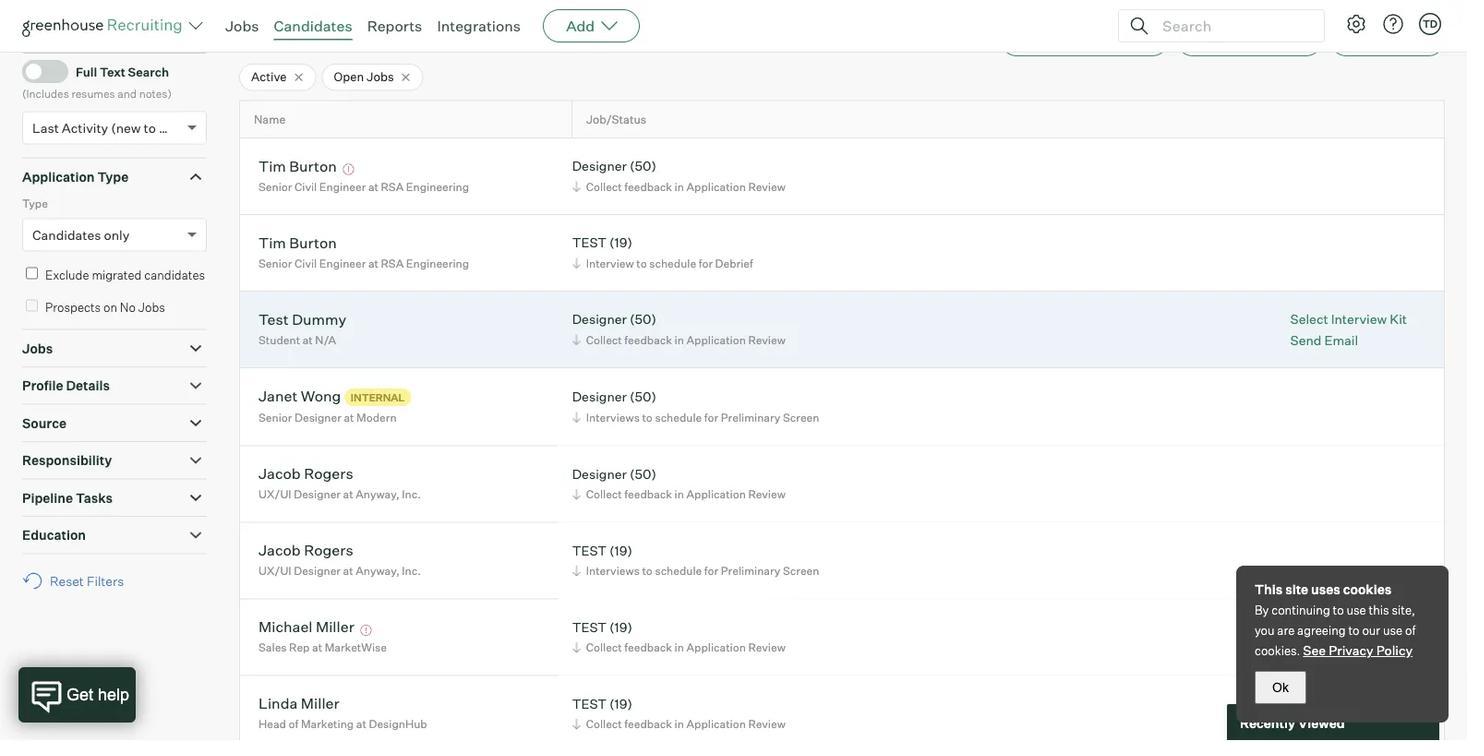 Task type: vqa. For each thing, say whether or not it's contained in the screenshot.


Task type: describe. For each thing, give the bounding box(es) containing it.
showing
[[239, 30, 292, 46]]

filters
[[87, 573, 124, 589]]

inc. for test (19)
[[402, 564, 421, 578]]

(50) for ux/ui designer at anyway, inc.
[[630, 466, 656, 482]]

2 feedback from the top
[[624, 333, 672, 347]]

application for head of marketing at designhub
[[686, 718, 746, 731]]

sales
[[259, 641, 287, 655]]

test inside test (19) interviews to schedule for preliminary screen
[[572, 543, 607, 559]]

designer (50) collect feedback in application review for senior civil engineer at rsa engineering
[[572, 158, 786, 194]]

debrief
[[715, 256, 753, 270]]

linda miller link
[[259, 694, 339, 716]]

rep
[[289, 641, 310, 655]]

review for head of marketing at designhub
[[748, 718, 786, 731]]

1 engineer from the top
[[319, 180, 366, 194]]

tim burton has been in application review for more than 5 days image
[[340, 164, 357, 175]]

jobs right no
[[138, 300, 165, 315]]

select interview kit send email
[[1290, 311, 1407, 349]]

1 tim burton link from the top
[[259, 157, 337, 178]]

integrations link
[[437, 17, 521, 35]]

cookies
[[1343, 582, 1392, 598]]

inc. for designer (50)
[[402, 488, 421, 501]]

recently viewed
[[1240, 715, 1345, 731]]

reports
[[367, 17, 422, 35]]

n/a
[[315, 333, 336, 347]]

for inside test (19) interviews to schedule for preliminary screen
[[704, 564, 718, 578]]

old)
[[159, 120, 183, 136]]

prospects
[[45, 300, 101, 315]]

of inside by continuing to use this site, you are agreeing to our use of cookies.
[[1405, 623, 1416, 638]]

test (19) collect feedback in application review for head of marketing at designhub
[[572, 696, 786, 731]]

burton for tim burton senior civil engineer at rsa engineering
[[289, 233, 337, 252]]

type element
[[22, 195, 207, 265]]

to for test (19) interviews to schedule for preliminary screen
[[642, 564, 653, 578]]

engineer inside "tim burton senior civil engineer at rsa engineering"
[[319, 256, 366, 270]]

policy
[[1376, 643, 1413, 659]]

designhub
[[369, 718, 427, 731]]

linda miller head of marketing at designhub
[[259, 694, 427, 731]]

test
[[259, 310, 289, 328]]

collect feedback in application review link for miller
[[569, 716, 790, 733]]

site,
[[1392, 603, 1415, 618]]

you
[[1255, 623, 1275, 638]]

tim burton
[[259, 157, 337, 175]]

head
[[259, 718, 286, 731]]

(new
[[111, 120, 141, 136]]

collect for ux/ui designer at anyway, inc.
[[586, 488, 622, 501]]

jacob rogers link for designer (50)
[[259, 465, 353, 486]]

janet
[[259, 387, 298, 405]]

test for senior civil engineer at rsa engineering
[[572, 235, 607, 251]]

actions
[[1379, 32, 1426, 48]]

rsa inside "tim burton senior civil engineer at rsa engineering"
[[381, 256, 404, 270]]

anyway, for designer (50)
[[356, 488, 400, 501]]

interview to schedule for debrief link
[[569, 255, 758, 272]]

activity
[[62, 120, 108, 136]]

candidates
[[144, 267, 205, 282]]

reset filters
[[50, 573, 124, 589]]

send
[[1290, 333, 1322, 349]]

responsibility
[[22, 453, 112, 469]]

this
[[1255, 582, 1283, 598]]

tim for tim burton
[[259, 157, 286, 175]]

add button
[[543, 9, 640, 42]]

see privacy policy link
[[1303, 643, 1413, 659]]

by continuing to use this site, you are agreeing to our use of cookies.
[[1255, 603, 1416, 658]]

at right rep
[[312, 641, 322, 655]]

reports link
[[367, 17, 422, 35]]

ok
[[1272, 680, 1289, 695]]

rogers for test (19)
[[304, 541, 353, 560]]

last activity (new to old)
[[32, 120, 183, 136]]

search
[[128, 64, 169, 79]]

at left modern
[[344, 411, 354, 425]]

select interview kit link
[[1290, 310, 1407, 328]]

senior for tim
[[259, 180, 292, 194]]

2 in from the top
[[675, 333, 684, 347]]

test (19) interviews to schedule for preliminary screen
[[572, 543, 819, 578]]

to for last activity (new to old)
[[144, 120, 156, 136]]

jacob for designer (50)
[[259, 465, 301, 483]]

1 horizontal spatial use
[[1383, 623, 1403, 638]]

continuing
[[1272, 603, 1330, 618]]

showing 34 candidate applications
[[239, 30, 451, 46]]

checkmark image
[[30, 64, 44, 77]]

applications
[[377, 30, 451, 46]]

no
[[120, 300, 136, 315]]

linda
[[259, 694, 298, 713]]

in for head of marketing at designhub
[[675, 718, 684, 731]]

td
[[1423, 18, 1438, 30]]

candidates link
[[274, 17, 352, 35]]

candidates only
[[32, 227, 130, 243]]

tim for tim burton senior civil engineer at rsa engineering
[[259, 233, 286, 252]]

for for designer (50)
[[704, 410, 718, 424]]

email
[[1324, 333, 1358, 349]]

modern
[[356, 411, 397, 425]]

candidates only option
[[32, 227, 130, 243]]

in for ux/ui designer at anyway, inc.
[[675, 488, 684, 501]]

student
[[259, 333, 300, 347]]

profile details
[[22, 378, 110, 394]]

uses
[[1311, 582, 1340, 598]]

last activity (new to old) option
[[32, 120, 183, 136]]

candidate
[[314, 30, 374, 46]]

feedback for sales rep at marketwise
[[624, 641, 672, 655]]

marketwise
[[325, 641, 387, 655]]

janet wong link
[[259, 387, 341, 408]]

collect for senior civil engineer at rsa engineering
[[586, 180, 622, 194]]

generate
[[1023, 32, 1079, 48]]

senior civil engineer at rsa engineering
[[259, 180, 469, 194]]

2 collect from the top
[[586, 333, 622, 347]]

open jobs
[[334, 69, 394, 84]]

td button
[[1415, 9, 1445, 39]]

profile
[[22, 378, 63, 394]]

preliminary for (50)
[[721, 410, 780, 424]]

details
[[66, 378, 110, 394]]

civil inside "tim burton senior civil engineer at rsa engineering"
[[295, 256, 317, 270]]

Search candidates field
[[22, 23, 207, 54]]

anyway, for test (19)
[[356, 564, 400, 578]]

1 collect feedback in application review link from the top
[[569, 178, 790, 195]]

Prospects on No Jobs checkbox
[[26, 300, 38, 312]]

senior designer at modern
[[259, 411, 397, 425]]

at up michael miller
[[343, 564, 353, 578]]

and
[[117, 87, 137, 100]]

only
[[104, 227, 130, 243]]

ux/ui for test (19)
[[259, 564, 291, 578]]

collect feedback in application review link for dummy
[[569, 331, 790, 349]]

site
[[1285, 582, 1308, 598]]

see privacy policy
[[1303, 643, 1413, 659]]

see
[[1303, 643, 1326, 659]]

designer (50) collect feedback in application review for ux/ui designer at anyway, inc.
[[572, 466, 786, 501]]

jacob rogers link for test (19)
[[259, 541, 353, 562]]

jacob rogers ux/ui designer at anyway, inc. for designer (50)
[[259, 465, 421, 501]]

designer (50) interviews to schedule for preliminary screen
[[572, 389, 819, 424]]

active
[[251, 69, 287, 84]]

1 horizontal spatial type
[[97, 169, 129, 185]]



Task type: locate. For each thing, give the bounding box(es) containing it.
1 horizontal spatial add
[[1213, 32, 1238, 48]]

to for test (19) interview to schedule for debrief
[[636, 256, 647, 270]]

tim burton link left tim burton has been in application review for more than 5 days image
[[259, 157, 337, 178]]

internal
[[351, 391, 405, 404]]

1 vertical spatial ux/ui
[[259, 564, 291, 578]]

open
[[334, 69, 364, 84]]

tim burton link up the test dummy link
[[259, 233, 337, 255]]

3 designer (50) collect feedback in application review from the top
[[572, 466, 786, 501]]

2 burton from the top
[[289, 233, 337, 252]]

job/status
[[586, 112, 646, 127]]

5 feedback from the top
[[624, 718, 672, 731]]

full
[[76, 64, 97, 79]]

1 horizontal spatial candidates
[[274, 17, 352, 35]]

anyway, up michael miller has been in application review for more than 5 days icon
[[356, 564, 400, 578]]

1 vertical spatial for
[[704, 410, 718, 424]]

at inside linda miller head of marketing at designhub
[[356, 718, 366, 731]]

0 vertical spatial engineer
[[319, 180, 366, 194]]

candidate reports are now available! apply filters and select "view in app" element
[[1000, 23, 1169, 56]]

senior down "tim burton"
[[259, 180, 292, 194]]

civil up the test dummy link
[[295, 256, 317, 270]]

3 test from the top
[[572, 619, 607, 635]]

jacob down senior designer at modern
[[259, 465, 301, 483]]

send email link
[[1290, 332, 1407, 350]]

34
[[295, 30, 311, 46]]

2 engineer from the top
[[319, 256, 366, 270]]

exclude migrated candidates
[[45, 267, 205, 282]]

for
[[699, 256, 713, 270], [704, 410, 718, 424], [704, 564, 718, 578]]

wong
[[301, 387, 341, 405]]

interviews for designer
[[586, 410, 640, 424]]

(19) for senior civil engineer at rsa engineering
[[609, 235, 632, 251]]

2 senior from the top
[[259, 256, 292, 270]]

feedback for senior civil engineer at rsa engineering
[[624, 180, 672, 194]]

screen inside designer (50) interviews to schedule for preliminary screen
[[783, 410, 819, 424]]

jobs link
[[225, 17, 259, 35]]

jobs up profile
[[22, 340, 53, 357]]

jacob rogers link up michael miller
[[259, 541, 353, 562]]

of down linda miller link
[[289, 718, 299, 731]]

civil down "tim burton"
[[295, 180, 317, 194]]

rsa
[[381, 180, 404, 194], [381, 256, 404, 270]]

4 collect from the top
[[586, 641, 622, 655]]

jacob for test (19)
[[259, 541, 301, 560]]

5 collect feedback in application review link from the top
[[569, 716, 790, 733]]

4 (19) from the top
[[609, 696, 632, 712]]

add for add candidate
[[1213, 32, 1238, 48]]

schedule for designer (50)
[[655, 410, 702, 424]]

screen inside test (19) interviews to schedule for preliminary screen
[[783, 564, 819, 578]]

0 vertical spatial type
[[97, 169, 129, 185]]

1 rsa from the top
[[381, 180, 404, 194]]

0 vertical spatial tim burton link
[[259, 157, 337, 178]]

janet wong
[[259, 387, 341, 405]]

1 engineering from the top
[[406, 180, 469, 194]]

jacob up michael
[[259, 541, 301, 560]]

in for sales rep at marketwise
[[675, 641, 684, 655]]

0 horizontal spatial of
[[289, 718, 299, 731]]

1 burton from the top
[[289, 157, 337, 175]]

for inside test (19) interview to schedule for debrief
[[699, 256, 713, 270]]

4 feedback from the top
[[624, 641, 672, 655]]

2 jacob rogers link from the top
[[259, 541, 353, 562]]

senior up test
[[259, 256, 292, 270]]

interview inside select interview kit send email
[[1331, 311, 1387, 327]]

source
[[22, 415, 67, 431]]

(19) inside test (19) interviews to schedule for preliminary screen
[[609, 543, 632, 559]]

tim inside "tim burton senior civil engineer at rsa engineering"
[[259, 233, 286, 252]]

0 vertical spatial preliminary
[[721, 410, 780, 424]]

1 rogers from the top
[[304, 465, 353, 483]]

2 interviews to schedule for preliminary screen link from the top
[[569, 562, 824, 580]]

(19) for sales rep at marketwise
[[609, 619, 632, 635]]

(50)
[[630, 158, 656, 174], [630, 311, 656, 327], [630, 389, 656, 405], [630, 466, 656, 482]]

0 vertical spatial rogers
[[304, 465, 353, 483]]

senior inside "tim burton senior civil engineer at rsa engineering"
[[259, 256, 292, 270]]

0 vertical spatial interviews
[[586, 410, 640, 424]]

education
[[22, 527, 86, 544]]

0 vertical spatial candidates
[[274, 17, 352, 35]]

collect for sales rep at marketwise
[[586, 641, 622, 655]]

tasks
[[76, 490, 113, 506]]

preliminary inside test (19) interviews to schedule for preliminary screen
[[721, 564, 780, 578]]

miller for linda
[[301, 694, 339, 713]]

4 review from the top
[[748, 641, 786, 655]]

1 screen from the top
[[783, 410, 819, 424]]

designer (50) collect feedback in application review down interview to schedule for debrief link
[[572, 311, 786, 347]]

migrated
[[92, 267, 142, 282]]

4 collect feedback in application review link from the top
[[569, 639, 790, 657]]

1 vertical spatial rogers
[[304, 541, 353, 560]]

schedule inside test (19) interviews to schedule for preliminary screen
[[655, 564, 702, 578]]

type down last activity (new to old)
[[97, 169, 129, 185]]

anyway,
[[356, 488, 400, 501], [356, 564, 400, 578]]

schedule inside designer (50) interviews to schedule for preliminary screen
[[655, 410, 702, 424]]

(50) inside designer (50) interviews to schedule for preliminary screen
[[630, 389, 656, 405]]

application
[[22, 169, 95, 185], [686, 180, 746, 194], [686, 333, 746, 347], [686, 488, 746, 501], [686, 641, 746, 655], [686, 718, 746, 731]]

type down application type
[[22, 197, 48, 211]]

1 vertical spatial candidates
[[32, 227, 101, 243]]

1 (19) from the top
[[609, 235, 632, 251]]

0 vertical spatial engineering
[[406, 180, 469, 194]]

of inside linda miller head of marketing at designhub
[[289, 718, 299, 731]]

3 (50) from the top
[[630, 389, 656, 405]]

5 review from the top
[[748, 718, 786, 731]]

jobs right the open in the top of the page
[[367, 69, 394, 84]]

(includes
[[22, 87, 69, 100]]

1 anyway, from the top
[[356, 488, 400, 501]]

2 preliminary from the top
[[721, 564, 780, 578]]

2 screen from the top
[[783, 564, 819, 578]]

0 vertical spatial ux/ui
[[259, 488, 291, 501]]

at inside "tim burton senior civil engineer at rsa engineering"
[[368, 256, 379, 270]]

exclude
[[45, 267, 89, 282]]

0 vertical spatial test (19) collect feedback in application review
[[572, 619, 786, 655]]

2 anyway, from the top
[[356, 564, 400, 578]]

5 collect from the top
[[586, 718, 622, 731]]

at left n/a
[[303, 333, 313, 347]]

2 collect feedback in application review link from the top
[[569, 331, 790, 349]]

test for head of marketing at designhub
[[572, 696, 607, 712]]

0 vertical spatial designer (50) collect feedback in application review
[[572, 158, 786, 194]]

2 review from the top
[[748, 333, 786, 347]]

ux/ui for designer (50)
[[259, 488, 291, 501]]

tim burton senior civil engineer at rsa engineering
[[259, 233, 469, 270]]

1 test from the top
[[572, 235, 607, 251]]

interview inside test (19) interview to schedule for debrief
[[586, 256, 634, 270]]

0 vertical spatial senior
[[259, 180, 292, 194]]

2 jacob from the top
[[259, 541, 301, 560]]

interviews for test
[[586, 564, 640, 578]]

at
[[368, 180, 379, 194], [368, 256, 379, 270], [303, 333, 313, 347], [344, 411, 354, 425], [343, 488, 353, 501], [343, 564, 353, 578], [312, 641, 322, 655], [356, 718, 366, 731]]

at right marketing on the bottom left
[[356, 718, 366, 731]]

1 senior from the top
[[259, 180, 292, 194]]

application for sales rep at marketwise
[[686, 641, 746, 655]]

candidate
[[1241, 32, 1303, 48]]

2 vertical spatial for
[[704, 564, 718, 578]]

1 civil from the top
[[295, 180, 317, 194]]

resumes
[[71, 87, 115, 100]]

0 horizontal spatial type
[[22, 197, 48, 211]]

feedback for head of marketing at designhub
[[624, 718, 672, 731]]

2 rsa from the top
[[381, 256, 404, 270]]

1 vertical spatial of
[[289, 718, 299, 731]]

greenhouse recruiting image
[[22, 15, 188, 37]]

0 vertical spatial use
[[1347, 603, 1366, 618]]

3 feedback from the top
[[624, 488, 672, 501]]

1 preliminary from the top
[[721, 410, 780, 424]]

test dummy link
[[259, 310, 346, 331]]

rogers for designer (50)
[[304, 465, 353, 483]]

2 tim burton link from the top
[[259, 233, 337, 255]]

test dummy student at n/a
[[259, 310, 346, 347]]

td button
[[1419, 13, 1441, 35]]

cookies.
[[1255, 644, 1300, 658]]

2 ux/ui from the top
[[259, 564, 291, 578]]

miller up marketing on the bottom left
[[301, 694, 339, 713]]

1 collect from the top
[[586, 180, 622, 194]]

review for sales rep at marketwise
[[748, 641, 786, 655]]

1 jacob rogers ux/ui designer at anyway, inc. from the top
[[259, 465, 421, 501]]

screen for (50)
[[783, 410, 819, 424]]

candidates for candidates
[[274, 17, 352, 35]]

2 engineering from the top
[[406, 256, 469, 270]]

senior
[[259, 180, 292, 194], [259, 256, 292, 270], [259, 411, 292, 425]]

0 vertical spatial tim
[[259, 157, 286, 175]]

0 vertical spatial civil
[[295, 180, 317, 194]]

4 (50) from the top
[[630, 466, 656, 482]]

interviews to schedule for preliminary screen link for designer (50)
[[569, 408, 824, 426]]

test (19) collect feedback in application review for sales rep at marketwise
[[572, 619, 786, 655]]

tim up test
[[259, 233, 286, 252]]

1 vertical spatial inc.
[[402, 564, 421, 578]]

1 vertical spatial jacob rogers ux/ui designer at anyway, inc.
[[259, 541, 421, 578]]

3 collect feedback in application review link from the top
[[569, 486, 790, 503]]

3 collect from the top
[[586, 488, 622, 501]]

candidates inside type element
[[32, 227, 101, 243]]

jacob rogers ux/ui designer at anyway, inc. down senior designer at modern
[[259, 465, 421, 501]]

2 vertical spatial senior
[[259, 411, 292, 425]]

at down 'senior civil engineer at rsa engineering'
[[368, 256, 379, 270]]

1 vertical spatial schedule
[[655, 410, 702, 424]]

viewed
[[1298, 715, 1345, 731]]

application type
[[22, 169, 129, 185]]

2 vertical spatial designer (50) collect feedback in application review
[[572, 466, 786, 501]]

miller up sales rep at marketwise
[[316, 618, 354, 636]]

0 vertical spatial jacob rogers link
[[259, 465, 353, 486]]

Search text field
[[1158, 12, 1307, 39]]

0 vertical spatial jacob rogers ux/ui designer at anyway, inc.
[[259, 465, 421, 501]]

1 vertical spatial interviews
[[586, 564, 640, 578]]

1 vertical spatial civil
[[295, 256, 317, 270]]

add
[[566, 17, 595, 35], [1213, 32, 1238, 48]]

preliminary for (19)
[[721, 564, 780, 578]]

bulk
[[1350, 32, 1377, 48]]

schedule for test (19)
[[649, 256, 696, 270]]

(50) for senior designer at modern
[[630, 389, 656, 405]]

1 vertical spatial interview
[[1331, 311, 1387, 327]]

0 vertical spatial screen
[[783, 410, 819, 424]]

2 (50) from the top
[[630, 311, 656, 327]]

notes)
[[139, 87, 172, 100]]

1 review from the top
[[748, 180, 786, 194]]

at up "tim burton senior civil engineer at rsa engineering"
[[368, 180, 379, 194]]

2 test (19) collect feedback in application review from the top
[[572, 696, 786, 731]]

1 vertical spatial engineering
[[406, 256, 469, 270]]

application for senior civil engineer at rsa engineering
[[686, 180, 746, 194]]

1 vertical spatial test (19) collect feedback in application review
[[572, 696, 786, 731]]

test (19) interview to schedule for debrief
[[572, 235, 753, 270]]

test inside test (19) interview to schedule for debrief
[[572, 235, 607, 251]]

1 vertical spatial burton
[[289, 233, 337, 252]]

of down site,
[[1405, 623, 1416, 638]]

collect feedback in application review link for rogers
[[569, 486, 790, 503]]

for for test (19)
[[699, 256, 713, 270]]

jobs up the active
[[225, 17, 259, 35]]

feedback for ux/ui designer at anyway, inc.
[[624, 488, 672, 501]]

generate report button
[[1000, 23, 1169, 56]]

(50) for senior civil engineer at rsa engineering
[[630, 158, 656, 174]]

collect for head of marketing at designhub
[[586, 718, 622, 731]]

designer (50) collect feedback in application review
[[572, 158, 786, 194], [572, 311, 786, 347], [572, 466, 786, 501]]

1 vertical spatial rsa
[[381, 256, 404, 270]]

privacy
[[1329, 643, 1373, 659]]

rogers up michael miller
[[304, 541, 353, 560]]

of
[[1405, 623, 1416, 638], [289, 718, 299, 731]]

rsa up "tim burton senior civil engineer at rsa engineering"
[[381, 180, 404, 194]]

1 test (19) collect feedback in application review from the top
[[572, 619, 786, 655]]

1 vertical spatial screen
[[783, 564, 819, 578]]

0 vertical spatial interview
[[586, 256, 634, 270]]

this site uses cookies
[[1255, 582, 1392, 598]]

feedback
[[624, 180, 672, 194], [624, 333, 672, 347], [624, 488, 672, 501], [624, 641, 672, 655], [624, 718, 672, 731]]

prospects on no jobs
[[45, 300, 165, 315]]

engineer up dummy
[[319, 256, 366, 270]]

1 (50) from the top
[[630, 158, 656, 174]]

0 vertical spatial of
[[1405, 623, 1416, 638]]

review for senior civil engineer at rsa engineering
[[748, 180, 786, 194]]

1 ux/ui from the top
[[259, 488, 291, 501]]

(19) for head of marketing at designhub
[[609, 696, 632, 712]]

inc.
[[402, 488, 421, 501], [402, 564, 421, 578]]

0 horizontal spatial use
[[1347, 603, 1366, 618]]

burton left tim burton has been in application review for more than 5 days image
[[289, 157, 337, 175]]

jacob rogers link down senior designer at modern
[[259, 465, 353, 486]]

senior for janet
[[259, 411, 292, 425]]

pipeline tasks
[[22, 490, 113, 506]]

schedule
[[649, 256, 696, 270], [655, 410, 702, 424], [655, 564, 702, 578]]

1 vertical spatial tim burton link
[[259, 233, 337, 255]]

recently
[[1240, 715, 1295, 731]]

burton for tim burton
[[289, 157, 337, 175]]

kit
[[1390, 311, 1407, 327]]

3 in from the top
[[675, 488, 684, 501]]

jacob rogers ux/ui designer at anyway, inc. for test (19)
[[259, 541, 421, 578]]

2 tim from the top
[[259, 233, 286, 252]]

0 vertical spatial miller
[[316, 618, 354, 636]]

to for designer (50) interviews to schedule for preliminary screen
[[642, 410, 653, 424]]

tim down name
[[259, 157, 286, 175]]

are
[[1277, 623, 1295, 638]]

0 vertical spatial for
[[699, 256, 713, 270]]

5 in from the top
[[675, 718, 684, 731]]

senior down janet
[[259, 411, 292, 425]]

to inside designer (50) interviews to schedule for preliminary screen
[[642, 410, 653, 424]]

1 jacob rogers link from the top
[[259, 465, 353, 486]]

1 designer (50) collect feedback in application review from the top
[[572, 158, 786, 194]]

add inside popup button
[[566, 17, 595, 35]]

use up policy
[[1383, 623, 1403, 638]]

integrations
[[437, 17, 521, 35]]

0 vertical spatial burton
[[289, 157, 337, 175]]

1 vertical spatial jacob rogers link
[[259, 541, 353, 562]]

interviews
[[586, 410, 640, 424], [586, 564, 640, 578]]

test for sales rep at marketwise
[[572, 619, 607, 635]]

2 vertical spatial schedule
[[655, 564, 702, 578]]

0 vertical spatial schedule
[[649, 256, 696, 270]]

add candidate link
[[1176, 23, 1323, 56]]

miller for michael
[[316, 618, 354, 636]]

interviews inside designer (50) interviews to schedule for preliminary screen
[[586, 410, 640, 424]]

for inside designer (50) interviews to schedule for preliminary screen
[[704, 410, 718, 424]]

interviews inside test (19) interviews to schedule for preliminary screen
[[586, 564, 640, 578]]

1 vertical spatial senior
[[259, 256, 292, 270]]

this
[[1369, 603, 1389, 618]]

rsa down 'senior civil engineer at rsa engineering'
[[381, 256, 404, 270]]

2 interviews from the top
[[586, 564, 640, 578]]

on
[[103, 300, 117, 315]]

bulk actions
[[1350, 32, 1426, 48]]

use left this in the right of the page
[[1347, 603, 1366, 618]]

4 test from the top
[[572, 696, 607, 712]]

dummy
[[292, 310, 346, 328]]

1 inc. from the top
[[402, 488, 421, 501]]

1 vertical spatial jacob
[[259, 541, 301, 560]]

civil
[[295, 180, 317, 194], [295, 256, 317, 270]]

1 vertical spatial use
[[1383, 623, 1403, 638]]

0 vertical spatial rsa
[[381, 180, 404, 194]]

application for ux/ui designer at anyway, inc.
[[686, 488, 746, 501]]

engineer down tim burton has been in application review for more than 5 days image
[[319, 180, 366, 194]]

(19) inside test (19) interview to schedule for debrief
[[609, 235, 632, 251]]

tim burton link
[[259, 157, 337, 178], [259, 233, 337, 255]]

configure image
[[1345, 13, 1367, 35]]

our
[[1362, 623, 1380, 638]]

michael miller has been in application review for more than 5 days image
[[358, 625, 374, 636]]

designer inside designer (50) interviews to schedule for preliminary screen
[[572, 389, 627, 405]]

0 vertical spatial anyway,
[[356, 488, 400, 501]]

michael miller link
[[259, 618, 354, 639]]

by
[[1255, 603, 1269, 618]]

3 senior from the top
[[259, 411, 292, 425]]

3 review from the top
[[748, 488, 786, 501]]

1 feedback from the top
[[624, 180, 672, 194]]

michael miller
[[259, 618, 354, 636]]

1 vertical spatial engineer
[[319, 256, 366, 270]]

review
[[748, 180, 786, 194], [748, 333, 786, 347], [748, 488, 786, 501], [748, 641, 786, 655], [748, 718, 786, 731]]

2 rogers from the top
[[304, 541, 353, 560]]

burton inside "tim burton senior civil engineer at rsa engineering"
[[289, 233, 337, 252]]

1 vertical spatial interviews to schedule for preliminary screen link
[[569, 562, 824, 580]]

text
[[100, 64, 125, 79]]

0 vertical spatial inc.
[[402, 488, 421, 501]]

ok button
[[1255, 671, 1306, 704]]

1 vertical spatial preliminary
[[721, 564, 780, 578]]

1 jacob from the top
[[259, 465, 301, 483]]

1 vertical spatial miller
[[301, 694, 339, 713]]

burton down 'senior civil engineer at rsa engineering'
[[289, 233, 337, 252]]

0 horizontal spatial candidates
[[32, 227, 101, 243]]

interviews to schedule for preliminary screen link for test (19)
[[569, 562, 824, 580]]

jacob rogers ux/ui designer at anyway, inc.
[[259, 465, 421, 501], [259, 541, 421, 578]]

0 vertical spatial jacob
[[259, 465, 301, 483]]

preliminary inside designer (50) interviews to schedule for preliminary screen
[[721, 410, 780, 424]]

schedule inside test (19) interview to schedule for debrief
[[649, 256, 696, 270]]

add for add
[[566, 17, 595, 35]]

at inside test dummy student at n/a
[[303, 333, 313, 347]]

jacob rogers ux/ui designer at anyway, inc. up michael miller
[[259, 541, 421, 578]]

2 jacob rogers ux/ui designer at anyway, inc. from the top
[[259, 541, 421, 578]]

designer (50) collect feedback in application review up test (19) interview to schedule for debrief
[[572, 158, 786, 194]]

1 in from the top
[[675, 180, 684, 194]]

1 vertical spatial anyway,
[[356, 564, 400, 578]]

0 vertical spatial interviews to schedule for preliminary screen link
[[569, 408, 824, 426]]

0 horizontal spatial interview
[[586, 256, 634, 270]]

Exclude migrated candidates checkbox
[[26, 267, 38, 279]]

1 interviews from the top
[[586, 410, 640, 424]]

1 vertical spatial designer (50) collect feedback in application review
[[572, 311, 786, 347]]

in
[[675, 180, 684, 194], [675, 333, 684, 347], [675, 488, 684, 501], [675, 641, 684, 655], [675, 718, 684, 731]]

designer (50) collect feedback in application review up test (19) interviews to schedule for preliminary screen
[[572, 466, 786, 501]]

4 in from the top
[[675, 641, 684, 655]]

2 civil from the top
[[295, 256, 317, 270]]

reset filters button
[[22, 564, 133, 598]]

2 designer (50) collect feedback in application review from the top
[[572, 311, 786, 347]]

screen for (19)
[[783, 564, 819, 578]]

1 interviews to schedule for preliminary screen link from the top
[[569, 408, 824, 426]]

1 tim from the top
[[259, 157, 286, 175]]

anyway, down modern
[[356, 488, 400, 501]]

review for ux/ui designer at anyway, inc.
[[748, 488, 786, 501]]

2 (19) from the top
[[609, 543, 632, 559]]

1 vertical spatial tim
[[259, 233, 286, 252]]

1 horizontal spatial interview
[[1331, 311, 1387, 327]]

at down senior designer at modern
[[343, 488, 353, 501]]

1 vertical spatial type
[[22, 197, 48, 211]]

to inside test (19) interview to schedule for debrief
[[636, 256, 647, 270]]

to inside test (19) interviews to schedule for preliminary screen
[[642, 564, 653, 578]]

2 inc. from the top
[[402, 564, 421, 578]]

0 horizontal spatial add
[[566, 17, 595, 35]]

miller inside linda miller head of marketing at designhub
[[301, 694, 339, 713]]

rogers down senior designer at modern
[[304, 465, 353, 483]]

candidates for candidates only
[[32, 227, 101, 243]]

3 (19) from the top
[[609, 619, 632, 635]]

engineering inside "tim burton senior civil engineer at rsa engineering"
[[406, 256, 469, 270]]

in for senior civil engineer at rsa engineering
[[675, 180, 684, 194]]

2 test from the top
[[572, 543, 607, 559]]

1 horizontal spatial of
[[1405, 623, 1416, 638]]



